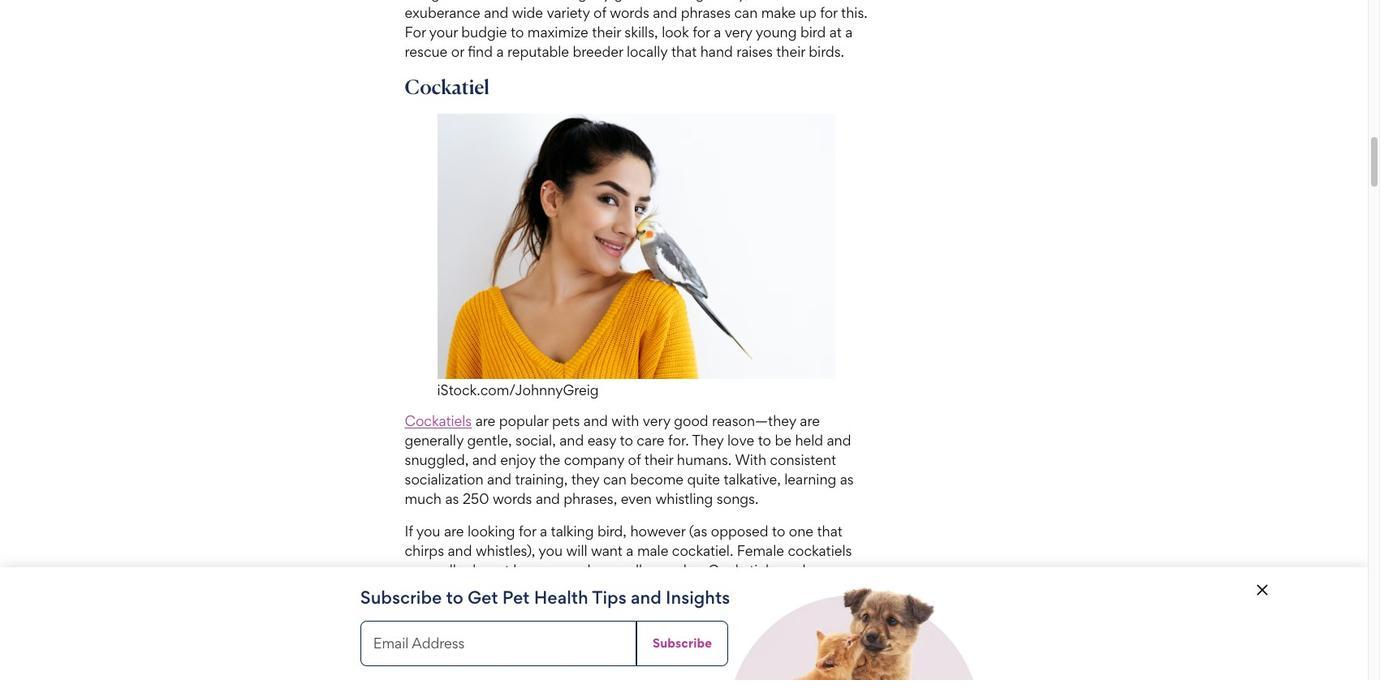 Task type: locate. For each thing, give the bounding box(es) containing it.
0 horizontal spatial but
[[405, 601, 427, 618]]

0 vertical spatial subscribe
[[360, 587, 442, 608]]

enjoy
[[500, 452, 536, 469]]

coming
[[497, 582, 546, 599]]

and down males.
[[666, 582, 690, 599]]

male
[[637, 543, 669, 560]]

you right if
[[416, 523, 440, 540]]

excellent
[[428, 621, 486, 638]]

cockatiels up years
[[788, 601, 855, 618]]

a up hand
[[714, 24, 721, 41]]

1 vertical spatial you
[[539, 543, 563, 560]]

also
[[430, 601, 456, 618]]

and down well
[[631, 587, 662, 608]]

however
[[630, 523, 686, 540]]

want
[[591, 543, 623, 560]]

they
[[692, 432, 724, 449]]

1 vertical spatial generally
[[405, 562, 464, 579]]

with up easy
[[612, 413, 639, 430]]

cockatiels up the snuggled,
[[405, 413, 472, 430]]

1 horizontal spatial at
[[830, 24, 842, 41]]

0 horizontal spatial words
[[493, 491, 532, 508]]

of down slightly
[[594, 4, 606, 21]]

the
[[539, 452, 560, 469]]

2 generally from the top
[[405, 562, 464, 579]]

budgies,
[[437, 582, 493, 599]]

you up learn
[[539, 543, 563, 560]]

cockatiel.
[[672, 543, 734, 560]]

of
[[594, 4, 606, 21], [628, 452, 641, 469], [688, 601, 701, 618], [841, 621, 854, 638]]

0 vertical spatial cockatiels
[[405, 413, 472, 430]]

seem
[[527, 0, 561, 2]]

your
[[429, 24, 458, 41]]

1 horizontal spatial but
[[753, 0, 774, 2]]

1 vertical spatial subscribe
[[653, 636, 712, 651]]

None email field
[[360, 621, 636, 667]]

one
[[789, 523, 814, 540]]

1 horizontal spatial will
[[614, 621, 636, 638]]

that inside budgie voices can seem slightly garbled and gravelly, but their exuberance and wide variety of words and phrases can make up for this. for your budgie to maximize their skills, look for a very young bird at a rescue or find a reputable breeder locally that hand raises their birds.
[[671, 43, 697, 60]]

cockatiels up weighing
[[708, 562, 775, 579]]

inches
[[621, 582, 662, 599]]

1 generally from the top
[[405, 432, 464, 449]]

0 horizontal spatial at
[[564, 582, 577, 599]]

subscribe down lifespan
[[653, 636, 712, 651]]

reason—they
[[712, 413, 796, 430]]

0 horizontal spatial for
[[519, 523, 536, 540]]

are up 'gentle,'
[[476, 413, 496, 430]]

can down the 'gravelly,'
[[734, 4, 758, 21]]

their up make
[[778, 0, 807, 2]]

2 horizontal spatial with
[[772, 621, 800, 638]]

1 horizontal spatial can
[[603, 471, 627, 488]]

0 vertical spatial very
[[725, 24, 753, 41]]

that up cockatiels
[[817, 523, 843, 540]]

their up breeder
[[592, 24, 621, 41]]

learning
[[785, 471, 837, 488]]

generally down chirps
[[405, 562, 464, 579]]

at right in
[[564, 582, 577, 599]]

families
[[720, 621, 768, 638]]

and right held
[[827, 432, 851, 449]]

live
[[459, 601, 481, 618]]

their up become
[[645, 452, 673, 469]]

tips
[[592, 587, 627, 608]]

1 horizontal spatial cockatiels
[[708, 562, 775, 579]]

companionship.
[[445, 640, 549, 657]]

bird
[[801, 24, 826, 41]]

that inside "if you are looking for a talking bird, however (as opposed to one that chirps and whistles), you will want a male cockatiel. female cockatiels generally do not learn speech as well as males. cockatiels are larger than budgies, coming in at 12–14 inches and weighing 2.5–4 ounces, but also live longer with an average lifespan of 10–14 years. cockatiels are excellent beginner birds and will reward their families with years of social companionship."
[[817, 523, 843, 540]]

a
[[714, 24, 721, 41], [846, 24, 853, 41], [496, 43, 504, 60], [540, 523, 547, 540], [626, 543, 634, 560]]

words down training,
[[493, 491, 532, 508]]

can down company
[[603, 471, 627, 488]]

with down years.
[[772, 621, 800, 638]]

0 horizontal spatial you
[[416, 523, 440, 540]]

0 horizontal spatial will
[[566, 543, 588, 560]]

and up budgie
[[484, 4, 508, 21]]

0 vertical spatial for
[[820, 4, 838, 21]]

a right find on the left top
[[496, 43, 504, 60]]

reputable
[[507, 43, 569, 60]]

and down pets
[[560, 432, 584, 449]]

with
[[735, 452, 767, 469]]

very up "care"
[[643, 413, 671, 430]]

socialization
[[405, 471, 484, 488]]

garbled
[[614, 0, 664, 2]]

good
[[674, 413, 709, 430]]

0 horizontal spatial that
[[671, 43, 697, 60]]

0 horizontal spatial cockatiels
[[405, 413, 472, 430]]

that
[[671, 43, 697, 60], [817, 523, 843, 540]]

longer
[[485, 601, 526, 618]]

subscribe down chirps
[[360, 587, 442, 608]]

and inside newsletter subscription element
[[631, 587, 662, 608]]

0 vertical spatial but
[[753, 0, 774, 2]]

0 vertical spatial can
[[500, 0, 523, 2]]

2 horizontal spatial can
[[734, 4, 758, 21]]

make
[[761, 4, 796, 21]]

variety
[[547, 4, 590, 21]]

1 horizontal spatial words
[[610, 4, 649, 21]]

0 horizontal spatial very
[[643, 413, 671, 430]]

0 vertical spatial you
[[416, 523, 440, 540]]

and
[[668, 0, 692, 2], [484, 4, 508, 21], [653, 4, 677, 21], [584, 413, 608, 430], [560, 432, 584, 449], [827, 432, 851, 449], [472, 452, 497, 469], [487, 471, 512, 488], [536, 491, 560, 508], [448, 543, 472, 560], [666, 582, 690, 599], [631, 587, 662, 608], [586, 621, 611, 638]]

0 vertical spatial with
[[612, 413, 639, 430]]

to down wide
[[511, 24, 524, 41]]

1 horizontal spatial very
[[725, 24, 753, 41]]

or
[[451, 43, 464, 60]]

but inside budgie voices can seem slightly garbled and gravelly, but their exuberance and wide variety of words and phrases can make up for this. for your budgie to maximize their skills, look for a very young bird at a rescue or find a reputable breeder locally that hand raises their birds.
[[753, 0, 774, 2]]

for up the whistles),
[[519, 523, 536, 540]]

with down in
[[530, 601, 557, 618]]

for
[[820, 4, 838, 21], [693, 24, 710, 41], [519, 523, 536, 540]]

reward
[[639, 621, 683, 638]]

easy
[[588, 432, 616, 449]]

chirps
[[405, 543, 444, 560]]

but down the than
[[405, 601, 427, 618]]

but
[[753, 0, 774, 2], [405, 601, 427, 618]]

1 horizontal spatial with
[[612, 413, 639, 430]]

2 horizontal spatial cockatiels
[[788, 601, 855, 618]]

0 vertical spatial that
[[671, 43, 697, 60]]

words inside budgie voices can seem slightly garbled and gravelly, but their exuberance and wide variety of words and phrases can make up for this. for your budgie to maximize their skills, look for a very young bird at a rescue or find a reputable breeder locally that hand raises their birds.
[[610, 4, 649, 21]]

are
[[476, 413, 496, 430], [800, 413, 820, 430], [444, 523, 464, 540], [779, 562, 799, 579], [405, 621, 425, 638]]

and up look
[[653, 4, 677, 21]]

of left 10–14
[[688, 601, 701, 618]]

but inside "if you are looking for a talking bird, however (as opposed to one that chirps and whistles), you will want a male cockatiel. female cockatiels generally do not learn speech as well as males. cockatiels are larger than budgies, coming in at 12–14 inches and weighing 2.5–4 ounces, but also live longer with an average lifespan of 10–14 years. cockatiels are excellent beginner birds and will reward their families with years of social companionship."
[[405, 601, 427, 618]]

to left one
[[772, 523, 785, 540]]

2.5–4
[[757, 582, 794, 599]]

subscribe for subscribe to get pet health tips and insights
[[360, 587, 442, 608]]

1 vertical spatial but
[[405, 601, 427, 618]]

1 horizontal spatial for
[[693, 24, 710, 41]]

words
[[610, 4, 649, 21], [493, 491, 532, 508]]

very
[[725, 24, 753, 41], [643, 413, 671, 430]]

1 horizontal spatial subscribe
[[653, 636, 712, 651]]

1 vertical spatial that
[[817, 523, 843, 540]]

250
[[463, 491, 489, 508]]

0 horizontal spatial subscribe
[[360, 587, 442, 608]]

0 vertical spatial will
[[566, 543, 588, 560]]

0 horizontal spatial with
[[530, 601, 557, 618]]

are up chirps
[[444, 523, 464, 540]]

to
[[511, 24, 524, 41], [620, 432, 633, 449], [758, 432, 771, 449], [772, 523, 785, 540], [446, 587, 463, 608]]

for right up
[[820, 4, 838, 21]]

generally up the snuggled,
[[405, 432, 464, 449]]

subscribe button
[[636, 621, 728, 667]]

very up raises
[[725, 24, 753, 41]]

and up do
[[448, 543, 472, 560]]

of down "care"
[[628, 452, 641, 469]]

speech
[[549, 562, 596, 579]]

at
[[830, 24, 842, 41], [564, 582, 577, 599]]

phrases,
[[564, 491, 617, 508]]

wide
[[512, 4, 543, 21]]

their
[[778, 0, 807, 2], [592, 24, 621, 41], [776, 43, 805, 60], [645, 452, 673, 469], [687, 621, 716, 638]]

males.
[[663, 562, 705, 579]]

well
[[617, 562, 642, 579]]

words down garbled
[[610, 4, 649, 21]]

to left the 'get' at bottom
[[446, 587, 463, 608]]

1 vertical spatial very
[[643, 413, 671, 430]]

of inside budgie voices can seem slightly garbled and gravelly, but their exuberance and wide variety of words and phrases can make up for this. for your budgie to maximize their skills, look for a very young bird at a rescue or find a reputable breeder locally that hand raises their birds.
[[594, 4, 606, 21]]

1 vertical spatial words
[[493, 491, 532, 508]]

1 vertical spatial at
[[564, 582, 577, 599]]

gentle,
[[467, 432, 512, 449]]

will down talking
[[566, 543, 588, 560]]

their inside "if you are looking for a talking bird, however (as opposed to one that chirps and whistles), you will want a male cockatiel. female cockatiels generally do not learn speech as well as males. cockatiels are larger than budgies, coming in at 12–14 inches and weighing 2.5–4 ounces, but also live longer with an average lifespan of 10–14 years. cockatiels are excellent beginner birds and will reward their families with years of social companionship."
[[687, 621, 716, 638]]

are up the 2.5–4
[[779, 562, 799, 579]]

1 horizontal spatial that
[[817, 523, 843, 540]]

to left "care"
[[620, 432, 633, 449]]

insights
[[666, 587, 730, 608]]

to inside "if you are looking for a talking bird, however (as opposed to one that chirps and whistles), you will want a male cockatiel. female cockatiels generally do not learn speech as well as males. cockatiels are larger than budgies, coming in at 12–14 inches and weighing 2.5–4 ounces, but also live longer with an average lifespan of 10–14 years. cockatiels are excellent beginner birds and will reward their families with years of social companionship."
[[772, 523, 785, 540]]

their down 10–14
[[687, 621, 716, 638]]

can up wide
[[500, 0, 523, 2]]

humans.
[[677, 452, 732, 469]]

than
[[405, 582, 434, 599]]

1 vertical spatial can
[[734, 4, 758, 21]]

of inside are popular pets and with very good reason—they are generally gentle, social, and easy to care for. they love to be held and snuggled, and enjoy the company of their humans. with consistent socialization and training, they can become quite talkative, learning as much as 250 words and phrases, even whistling songs.
[[628, 452, 641, 469]]

but up make
[[753, 0, 774, 2]]

puppy and kitten hugging image
[[735, 581, 974, 680]]

subscribe inside button
[[653, 636, 712, 651]]

2 vertical spatial can
[[603, 471, 627, 488]]

years
[[803, 621, 837, 638]]

they
[[571, 471, 600, 488]]

if
[[405, 523, 413, 540]]

1 vertical spatial with
[[530, 601, 557, 618]]

training,
[[515, 471, 568, 488]]

with
[[612, 413, 639, 430], [530, 601, 557, 618], [772, 621, 800, 638]]

to inside budgie voices can seem slightly garbled and gravelly, but their exuberance and wide variety of words and phrases can make up for this. for your budgie to maximize their skills, look for a very young bird at a rescue or find a reputable breeder locally that hand raises their birds.
[[511, 24, 524, 41]]

company
[[564, 452, 624, 469]]

0 vertical spatial words
[[610, 4, 649, 21]]

0 vertical spatial generally
[[405, 432, 464, 449]]

0 horizontal spatial can
[[500, 0, 523, 2]]

for down phrases
[[693, 24, 710, 41]]

voices
[[455, 0, 496, 2]]

will down average
[[614, 621, 636, 638]]

0 vertical spatial at
[[830, 24, 842, 41]]

that down look
[[671, 43, 697, 60]]

at up birds.
[[830, 24, 842, 41]]

2 vertical spatial for
[[519, 523, 536, 540]]

1 horizontal spatial you
[[539, 543, 563, 560]]



Task type: describe. For each thing, give the bounding box(es) containing it.
beginner
[[490, 621, 547, 638]]

birds.
[[809, 43, 845, 60]]

generally inside "if you are looking for a talking bird, however (as opposed to one that chirps and whistles), you will want a male cockatiel. female cockatiels generally do not learn speech as well as males. cockatiels are larger than budgies, coming in at 12–14 inches and weighing 2.5–4 ounces, but also live longer with an average lifespan of 10–14 years. cockatiels are excellent beginner birds and will reward their families with years of social companionship."
[[405, 562, 464, 579]]

can inside are popular pets and with very good reason—they are generally gentle, social, and easy to care for. they love to be held and snuggled, and enjoy the company of their humans. with consistent socialization and training, they can become quite talkative, learning as much as 250 words and phrases, even whistling songs.
[[603, 471, 627, 488]]

and up easy
[[584, 413, 608, 430]]

gravelly,
[[696, 0, 749, 2]]

12–14
[[580, 582, 617, 599]]

budgie voices can seem slightly garbled and gravelly, but their exuberance and wide variety of words and phrases can make up for this. for your budgie to maximize their skills, look for a very young bird at a rescue or find a reputable breeder locally that hand raises their birds.
[[405, 0, 868, 60]]

skills,
[[625, 24, 658, 41]]

1 vertical spatial for
[[693, 24, 710, 41]]

female
[[737, 543, 784, 560]]

and down enjoy
[[487, 471, 512, 488]]

raises
[[737, 43, 773, 60]]

very inside budgie voices can seem slightly garbled and gravelly, but their exuberance and wide variety of words and phrases can make up for this. for your budgie to maximize their skills, look for a very young bird at a rescue or find a reputable breeder locally that hand raises their birds.
[[725, 24, 753, 41]]

locally
[[627, 43, 668, 60]]

rescue
[[405, 43, 448, 60]]

(as
[[689, 523, 708, 540]]

subscribe to get pet health tips and insights
[[360, 587, 730, 608]]

maximize
[[528, 24, 589, 41]]

generally inside are popular pets and with very good reason—they are generally gentle, social, and easy to care for. they love to be held and snuggled, and enjoy the company of their humans. with consistent socialization and training, they can become quite talkative, learning as much as 250 words and phrases, even whistling songs.
[[405, 432, 464, 449]]

for
[[405, 24, 426, 41]]

a down this. on the right top of the page
[[846, 24, 853, 41]]

social,
[[516, 432, 556, 449]]

newsletter subscription element
[[0, 568, 1368, 680]]

care
[[637, 432, 665, 449]]

slightly
[[565, 0, 611, 2]]

2 vertical spatial with
[[772, 621, 800, 638]]

do
[[467, 562, 485, 579]]

very inside are popular pets and with very good reason—they are generally gentle, social, and easy to care for. they love to be held and snuggled, and enjoy the company of their humans. with consistent socialization and training, they can become quite talkative, learning as much as 250 words and phrases, even whistling songs.
[[643, 413, 671, 430]]

their inside are popular pets and with very good reason—they are generally gentle, social, and easy to care for. they love to be held and snuggled, and enjoy the company of their humans. with consistent socialization and training, they can become quite talkative, learning as much as 250 words and phrases, even whistling songs.
[[645, 452, 673, 469]]

be
[[775, 432, 792, 449]]

2 horizontal spatial for
[[820, 4, 838, 21]]

with inside are popular pets and with very good reason—they are generally gentle, social, and easy to care for. they love to be held and snuggled, and enjoy the company of their humans. with consistent socialization and training, they can become quite talkative, learning as much as 250 words and phrases, even whistling songs.
[[612, 413, 639, 430]]

a left talking
[[540, 523, 547, 540]]

and down average
[[586, 621, 611, 638]]

pets
[[552, 413, 580, 430]]

cockatiel interacting with pet parent image
[[437, 114, 836, 379]]

become
[[630, 471, 684, 488]]

up
[[800, 4, 817, 21]]

snuggled,
[[405, 452, 469, 469]]

and down training,
[[536, 491, 560, 508]]

phrases
[[681, 4, 731, 21]]

words inside are popular pets and with very good reason—they are generally gentle, social, and easy to care for. they love to be held and snuggled, and enjoy the company of their humans. with consistent socialization and training, they can become quite talkative, learning as much as 250 words and phrases, even whistling songs.
[[493, 491, 532, 508]]

young
[[756, 24, 797, 41]]

as right "learning"
[[840, 471, 854, 488]]

this.
[[841, 4, 868, 21]]

cockatiels
[[788, 543, 852, 560]]

in
[[549, 582, 561, 599]]

as down socialization
[[445, 491, 459, 508]]

even
[[621, 491, 652, 508]]

whistling
[[656, 491, 713, 508]]

look
[[662, 24, 689, 41]]

for inside "if you are looking for a talking bird, however (as opposed to one that chirps and whistles), you will want a male cockatiel. female cockatiels generally do not learn speech as well as males. cockatiels are larger than budgies, coming in at 12–14 inches and weighing 2.5–4 ounces, but also live longer with an average lifespan of 10–14 years. cockatiels are excellent beginner birds and will reward their families with years of social companionship."
[[519, 523, 536, 540]]

much
[[405, 491, 442, 508]]

to inside newsletter subscription element
[[446, 587, 463, 608]]

hand
[[701, 43, 733, 60]]

consistent
[[770, 452, 836, 469]]

popular
[[499, 413, 549, 430]]

an
[[561, 601, 577, 618]]

bird,
[[598, 523, 627, 540]]

for.
[[668, 432, 689, 449]]

budgie
[[405, 0, 451, 2]]

istock.com/johnnygreig
[[437, 382, 599, 399]]

are popular pets and with very good reason—they are generally gentle, social, and easy to care for. they love to be held and snuggled, and enjoy the company of their humans. with consistent socialization and training, they can become quite talkative, learning as much as 250 words and phrases, even whistling songs.
[[405, 413, 854, 508]]

larger
[[803, 562, 839, 579]]

their down young in the top right of the page
[[776, 43, 805, 60]]

lifespan
[[635, 601, 685, 618]]

and up phrases
[[668, 0, 692, 2]]

budgie
[[461, 24, 507, 41]]

cockatiel
[[405, 75, 489, 99]]

as down 'want'
[[599, 562, 613, 579]]

10–14
[[705, 601, 743, 618]]

talkative,
[[724, 471, 781, 488]]

1 vertical spatial will
[[614, 621, 636, 638]]

are up held
[[800, 413, 820, 430]]

are up social
[[405, 621, 425, 638]]

looking
[[468, 523, 515, 540]]

years.
[[746, 601, 784, 618]]

at inside budgie voices can seem slightly garbled and gravelly, but their exuberance and wide variety of words and phrases can make up for this. for your budgie to maximize their skills, look for a very young bird at a rescue or find a reputable breeder locally that hand raises their birds.
[[830, 24, 842, 41]]

a up well
[[626, 543, 634, 560]]

held
[[795, 432, 823, 449]]

close image
[[1252, 581, 1272, 600]]

none email field inside newsletter subscription element
[[360, 621, 636, 667]]

songs.
[[717, 491, 759, 508]]

as down male at the left
[[646, 562, 660, 579]]

talking
[[551, 523, 594, 540]]

and down 'gentle,'
[[472, 452, 497, 469]]

1 vertical spatial cockatiels
[[708, 562, 775, 579]]

2 vertical spatial cockatiels
[[788, 601, 855, 618]]

cockatiels link
[[405, 413, 472, 430]]

if you are looking for a talking bird, however (as opposed to one that chirps and whistles), you will want a male cockatiel. female cockatiels generally do not learn speech as well as males. cockatiels are larger than budgies, coming in at 12–14 inches and weighing 2.5–4 ounces, but also live longer with an average lifespan of 10–14 years. cockatiels are excellent beginner birds and will reward their families with years of social companionship.
[[405, 523, 855, 657]]

at inside "if you are looking for a talking bird, however (as opposed to one that chirps and whistles), you will want a male cockatiel. female cockatiels generally do not learn speech as well as males. cockatiels are larger than budgies, coming in at 12–14 inches and weighing 2.5–4 ounces, but also live longer with an average lifespan of 10–14 years. cockatiels are excellent beginner birds and will reward their families with years of social companionship."
[[564, 582, 577, 599]]

average
[[580, 601, 631, 618]]

ounces,
[[798, 582, 849, 599]]

learn
[[513, 562, 545, 579]]

of right years
[[841, 621, 854, 638]]

exuberance
[[405, 4, 480, 21]]

quite
[[687, 471, 720, 488]]

health
[[534, 587, 588, 608]]

to left be
[[758, 432, 771, 449]]

subscribe for subscribe
[[653, 636, 712, 651]]

get
[[468, 587, 498, 608]]

pet
[[502, 587, 530, 608]]

whistles),
[[476, 543, 535, 560]]

not
[[488, 562, 510, 579]]



Task type: vqa. For each thing, say whether or not it's contained in the screenshot.
Dogs
no



